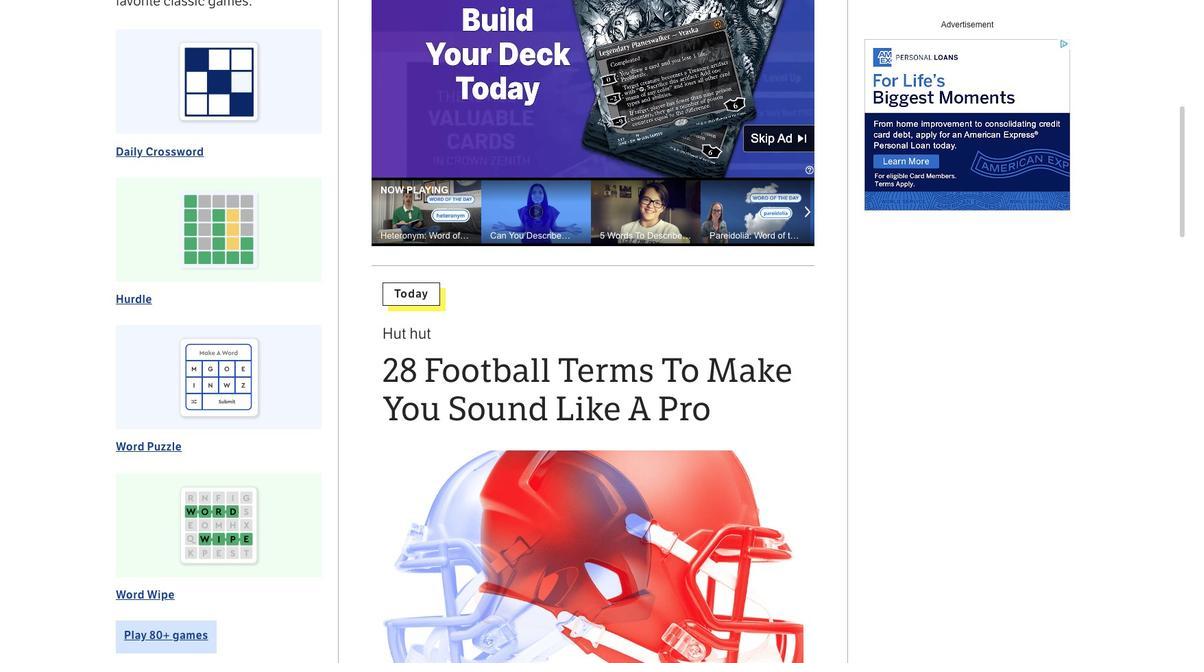 Task type: locate. For each thing, give the bounding box(es) containing it.
word puzzle
[[116, 441, 182, 454]]

daily crossword
[[116, 145, 204, 158]]

word for word wipe
[[116, 588, 145, 601]]

0 vertical spatial word
[[116, 441, 145, 454]]

wipe
[[147, 588, 175, 601]]

hurdle
[[116, 293, 152, 306]]

hurdle image
[[116, 178, 322, 282]]

2 word from the top
[[116, 588, 145, 601]]

puzzle
[[147, 441, 182, 454]]

word puzzle link
[[116, 441, 182, 454]]

play 80+ games
[[124, 629, 208, 642]]

word puzzle image
[[116, 325, 322, 430]]

play 80+ games link
[[116, 621, 217, 654]]

word wipe
[[116, 588, 175, 601]]

today
[[394, 288, 429, 301]]

football
[[424, 351, 551, 391]]

you
[[383, 389, 441, 429]]

word
[[116, 441, 145, 454], [116, 588, 145, 601]]

1 vertical spatial word
[[116, 588, 145, 601]]

28
[[383, 351, 417, 391]]

daily crossword image
[[116, 30, 322, 134]]

hut hut
[[383, 325, 431, 343]]

advertisement
[[941, 20, 994, 29]]

word left the puzzle on the left of page
[[116, 441, 145, 454]]

1 word from the top
[[116, 441, 145, 454]]

word left wipe
[[116, 588, 145, 601]]



Task type: describe. For each thing, give the bounding box(es) containing it.
daily
[[116, 145, 143, 158]]

word for word puzzle
[[116, 441, 145, 454]]

hut
[[410, 325, 431, 343]]

terms
[[558, 351, 654, 391]]

like
[[555, 389, 621, 429]]

daily crossword link
[[116, 145, 204, 158]]

28 football terms to make you sound like a pro
[[383, 351, 793, 429]]

28 football terms to make you sound like a pro image
[[383, 450, 804, 663]]

games
[[172, 629, 208, 642]]

28 football terms to make you sound like a pro link
[[383, 351, 804, 429]]

80+
[[150, 629, 170, 642]]

pro
[[658, 389, 711, 429]]

make
[[706, 351, 793, 391]]

hurdle link
[[116, 293, 152, 306]]

to
[[661, 351, 699, 391]]

a
[[628, 389, 651, 429]]

crossword
[[146, 145, 204, 158]]

play
[[124, 629, 147, 642]]

video player region
[[372, 0, 815, 178]]

word wipe image
[[116, 473, 322, 577]]

advertisement element
[[865, 39, 1070, 210]]

sound
[[447, 389, 549, 429]]

hut
[[383, 325, 406, 343]]

word wipe link
[[116, 588, 175, 601]]



Task type: vqa. For each thing, say whether or not it's contained in the screenshot.
November
no



